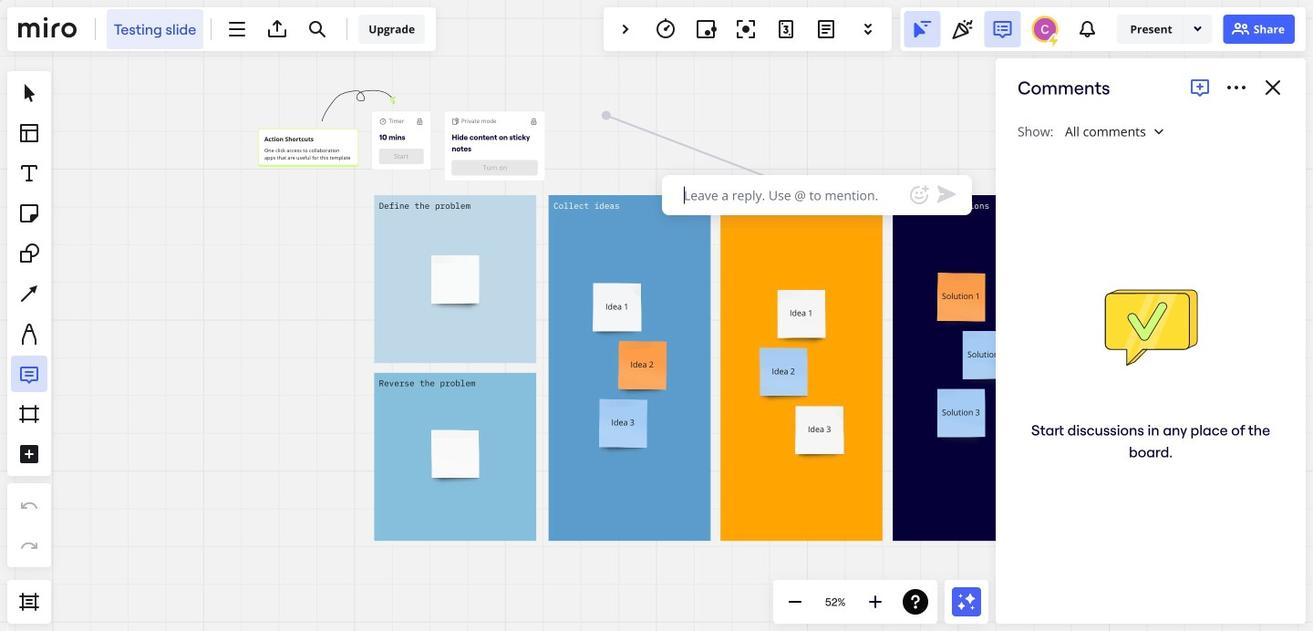 Task type: vqa. For each thing, say whether or not it's contained in the screenshot.
Close Icon
yes



Task type: locate. For each thing, give the bounding box(es) containing it.
hide apps image
[[615, 18, 637, 40]]

0 horizontal spatial spagx image
[[1047, 33, 1061, 48]]

comment image
[[992, 18, 1014, 40]]

search image
[[307, 18, 329, 40]]

feed image
[[1077, 18, 1099, 40]]

board toolbar
[[7, 7, 436, 51]]

collaboration toolbar
[[604, 7, 892, 51]]

spagx image
[[1230, 18, 1252, 40], [1047, 33, 1061, 48]]

close image
[[1262, 77, 1284, 99]]

spagx image left feed image
[[1047, 33, 1061, 48]]

export this board image
[[267, 18, 288, 40]]

reactions image
[[952, 18, 974, 40]]

spagx image
[[1191, 21, 1205, 36]]

spagx image right spagx image
[[1230, 18, 1252, 40]]

open frames image
[[18, 591, 40, 613]]

hide collaborators' cursors image
[[912, 18, 933, 40]]

Leave a reply. Use @ to mention. text field
[[680, 184, 892, 206]]



Task type: describe. For each thing, give the bounding box(es) containing it.
main menu image
[[226, 18, 248, 40]]

communication toolbar
[[901, 7, 1306, 51]]

creation toolbar
[[7, 58, 51, 580]]

1 horizontal spatial spagx image
[[1230, 18, 1252, 40]]



